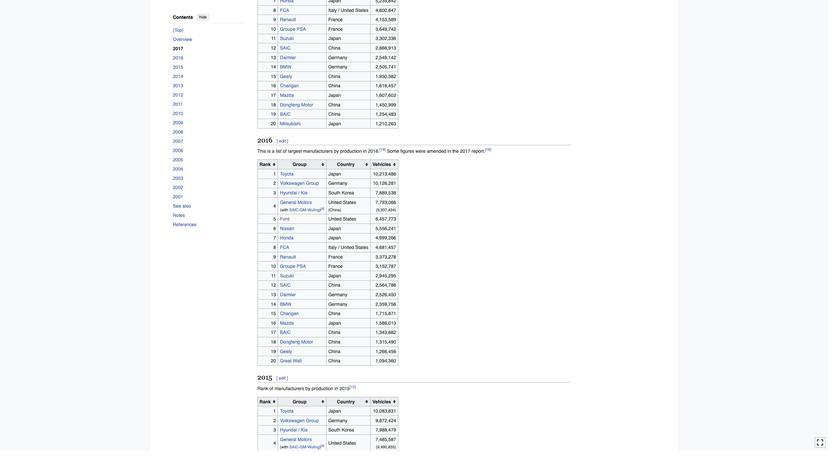 Task type: describe. For each thing, give the bounding box(es) containing it.
japan for 10,213,486
[[329, 171, 341, 177]]

of inside the rank of manufacturers by production in 2015 [12]
[[270, 386, 273, 391]]

2003 link
[[173, 174, 244, 183]]

2013
[[173, 83, 183, 88]]

list
[[276, 149, 282, 154]]

toyota for 10,213,486
[[280, 171, 294, 177]]

2 horizontal spatial in
[[448, 149, 451, 154]]

1,450,999
[[376, 102, 396, 107]]

13 for 2,549,142
[[271, 55, 276, 60]]

notes link
[[173, 211, 244, 220]]

9,872,424
[[376, 418, 396, 423]]

general motors link for 7,793,066
[[280, 200, 312, 205]]

japan for 10,083,831
[[329, 409, 341, 414]]

baic link for 19
[[280, 112, 291, 117]]

2004
[[173, 166, 183, 172]]

1 for 10,213,486
[[274, 171, 276, 177]]

south korea for 9,872,424
[[329, 428, 354, 433]]

2006
[[173, 148, 183, 153]]

2015 link
[[173, 62, 244, 72]]

7,793,066
[[376, 200, 396, 205]]

ford link
[[280, 216, 290, 222]]

mitsubishi
[[280, 121, 301, 126]]

honda link
[[280, 235, 294, 241]]

[18] link
[[485, 147, 492, 152]]

11 for 2,945,295
[[271, 273, 276, 278]]

psa for 3,649,742
[[297, 26, 306, 32]]

volkswagen for 10,213,486
[[280, 181, 305, 186]]

suzuki link for 2,945,295
[[280, 273, 294, 278]]

references link
[[173, 220, 244, 229]]

0 vertical spatial 2015
[[173, 64, 183, 70]]

france for 3,649,742
[[329, 26, 343, 32]]

hide button
[[197, 14, 209, 21]]

saic for 2,866,913
[[280, 45, 291, 51]]

10,126,281
[[373, 181, 396, 186]]

14 for 2,505,741
[[271, 64, 276, 70]]

2010
[[173, 111, 183, 116]]

2004 link
[[173, 164, 244, 174]]

fca for 4,600,847
[[280, 8, 289, 13]]

1,607,602
[[376, 93, 396, 98]]

the
[[453, 149, 459, 154]]

production inside the rank of manufacturers by production in 2015 [12]
[[312, 386, 333, 391]]

(with for 7,793,066
[[280, 208, 288, 212]]

renault link for 3,373,278
[[280, 254, 296, 260]]

ford
[[280, 216, 290, 222]]

2008
[[173, 129, 183, 134]]

2,945,295
[[376, 273, 396, 278]]

(top)
[[173, 27, 183, 33]]

suzuki for 2,945,295
[[280, 273, 294, 278]]

gm- for 7,485,587
[[300, 445, 308, 450]]

notes
[[173, 213, 185, 218]]

rank for 10,213,486
[[260, 162, 271, 167]]

france for 4,153,589
[[329, 17, 343, 22]]

changan link for 15
[[280, 311, 299, 316]]

(9,490,835)
[[376, 445, 396, 450]]

china for 1,715,871
[[329, 311, 341, 316]]

2,549,142
[[376, 55, 396, 60]]

wall
[[293, 358, 302, 364]]

(top) link
[[173, 25, 244, 35]]

[ edit ] for 2015
[[277, 376, 288, 381]]

bmw for 2,359,756
[[280, 302, 291, 307]]

13 for 2,526,450
[[271, 292, 276, 297]]

2009
[[173, 120, 183, 125]]

china for 2,564,786
[[329, 283, 341, 288]]

[19]
[[380, 147, 386, 152]]

1 for 10,083,831
[[274, 409, 276, 414]]

bmw link for 2,359,756
[[280, 302, 291, 307]]

8 for 4,600,847
[[274, 8, 276, 13]]

12 for 2,564,786
[[271, 283, 276, 288]]

2001
[[173, 194, 183, 199]]

2016.
[[368, 149, 380, 154]]

were
[[416, 149, 426, 154]]

1 horizontal spatial 2015
[[258, 373, 272, 381]]

volkswagen group link for 10,083,831
[[280, 418, 319, 423]]

this is a list of largest manufacturers by production in 2016. [19] some figures were amended in the 2017 report. [18]
[[258, 147, 492, 154]]

kia for 9,872,424
[[301, 428, 308, 433]]

saic-gm-wuling link for 7,793,066
[[290, 208, 320, 212]]

groupe for 3,649,742
[[280, 26, 296, 32]]

china for 1,950,382
[[329, 74, 341, 79]]

4,153,589
[[376, 17, 396, 22]]

3,152,787
[[376, 264, 396, 269]]

0 vertical spatial 2016
[[173, 55, 183, 60]]

[19] link
[[380, 147, 386, 152]]

italy / united states for 4,600,847
[[329, 8, 369, 13]]

16 for changan
[[271, 83, 276, 88]]

manufacturers inside the rank of manufacturers by production in 2015 [12]
[[275, 386, 304, 391]]

japan for 1,210,263
[[329, 121, 341, 126]]

2002
[[173, 185, 183, 190]]

1,715,871
[[376, 311, 396, 316]]

2012 link
[[173, 90, 244, 99]]

10,083,831
[[373, 409, 396, 414]]

daimler for 2,526,450
[[280, 292, 296, 297]]

china for 1,254,483
[[329, 112, 341, 117]]

2007 link
[[173, 136, 244, 146]]

changan for 15
[[280, 311, 299, 316]]

volkswagen for 10,083,831
[[280, 418, 305, 423]]

12 for 2,866,913
[[271, 45, 276, 51]]

2007
[[173, 138, 183, 144]]

see also link
[[173, 201, 244, 211]]

2005
[[173, 157, 183, 162]]

1,254,483
[[376, 112, 396, 117]]

3 for 10,213,486
[[274, 190, 276, 196]]

amended
[[427, 149, 446, 154]]

) for 7,793,066
[[320, 208, 321, 212]]

also
[[182, 203, 191, 209]]

overview link
[[173, 35, 244, 44]]

10 for 3,152,787
[[271, 264, 276, 269]]

italy for 4,600,847
[[329, 8, 337, 13]]

china for 1,616,457
[[329, 83, 341, 88]]

1 vertical spatial 2016
[[258, 136, 273, 144]]

mitsubishi link
[[280, 121, 301, 126]]

figures
[[401, 149, 415, 154]]

see
[[173, 203, 181, 209]]

[12] link
[[350, 385, 356, 389]]

14 for 2,359,756
[[271, 302, 276, 307]]

1,094,360
[[376, 358, 396, 364]]

[12]
[[350, 385, 356, 389]]

by inside this is a list of largest manufacturers by production in 2016. [19] some figures were amended in the 2017 report. [18]
[[334, 149, 339, 154]]

groupe for 3,152,787
[[280, 264, 296, 269]]

mazda for 17
[[280, 93, 294, 98]]

0 horizontal spatial 2017
[[173, 46, 183, 51]]

fca for 4,681,457
[[280, 245, 289, 250]]

germany for 2,359,756
[[329, 302, 348, 307]]

[d] link for 7,485,587
[[321, 444, 325, 448]]

south for 9,872,424
[[329, 428, 341, 433]]

great
[[280, 358, 292, 364]]

mazda for 16
[[280, 320, 294, 326]]

rank for 10,083,831
[[260, 399, 271, 404]]

2,505,741
[[376, 64, 396, 70]]

production inside this is a list of largest manufacturers by production in 2016. [19] some figures were amended in the 2017 report. [18]
[[340, 149, 362, 154]]

largest
[[288, 149, 302, 154]]

japan for 5,556,241
[[329, 226, 341, 231]]

overview
[[173, 37, 192, 42]]

italy / united states for 4,681,457
[[329, 245, 369, 250]]

) for 7,485,587
[[320, 445, 321, 450]]

2011
[[173, 101, 183, 107]]

2006 link
[[173, 146, 244, 155]]

baic for 17
[[280, 330, 291, 335]]

2008 link
[[173, 127, 244, 136]]

7
[[274, 235, 276, 241]]

2005 link
[[173, 155, 244, 164]]

7,889,538
[[376, 190, 396, 196]]

[ for 2016
[[277, 138, 278, 143]]

dongfeng motor for 1,315,490
[[280, 339, 313, 345]]

contents
[[173, 15, 193, 20]]

united states (china)
[[329, 200, 356, 212]]

toyota link for 10,213,486
[[280, 171, 294, 177]]

2,526,450
[[376, 292, 396, 297]]

bmw for 2,505,741
[[280, 64, 291, 70]]

dongfeng for 1,450,999
[[280, 102, 300, 107]]

references
[[173, 222, 197, 227]]

2,359,756
[[376, 302, 396, 307]]

1 horizontal spatial in
[[363, 149, 367, 154]]

10,213,486
[[373, 171, 396, 177]]

1,266,456
[[376, 349, 396, 354]]

france for 3,373,278
[[329, 254, 343, 260]]

6,457,773
[[376, 216, 396, 222]]

20 for great wall
[[271, 358, 276, 364]]

saic for 2,564,786
[[280, 283, 291, 288]]

edit for 2016
[[279, 138, 286, 143]]

is
[[268, 149, 271, 154]]

2012
[[173, 92, 183, 97]]

saic-gm-wuling link for 7,485,587
[[290, 445, 320, 450]]

4 for 7,485,587
[[274, 441, 276, 446]]

(9,937,434)
[[376, 208, 396, 212]]



Task type: vqa. For each thing, say whether or not it's contained in the screenshot.
Changan link
yes



Task type: locate. For each thing, give the bounding box(es) containing it.
groupe psa link
[[280, 26, 306, 32], [280, 264, 306, 269]]

1 vertical spatial 18
[[271, 339, 276, 345]]

mazda link for 16
[[280, 320, 294, 326]]

2,564,786
[[376, 283, 396, 288]]

0 horizontal spatial by
[[306, 386, 311, 391]]

1 groupe from the top
[[280, 26, 296, 32]]

edit link up list
[[279, 138, 286, 143]]

] for 2015
[[287, 376, 288, 381]]

1 geely link from the top
[[280, 74, 292, 79]]

[ edit ] up list
[[277, 138, 288, 143]]

fullscreen image
[[817, 439, 824, 446]]

1 vertical spatial south korea
[[329, 428, 354, 433]]

2 saic-gm-wuling link from the top
[[290, 445, 320, 450]]

[ edit ]
[[277, 138, 288, 143], [277, 376, 288, 381]]

1 vertical spatial 12
[[271, 283, 276, 288]]

4 japan from the top
[[329, 171, 341, 177]]

1 volkswagen group link from the top
[[280, 181, 319, 186]]

baic link for 17
[[280, 330, 291, 335]]

8 china from the top
[[329, 330, 341, 335]]

korea for 10,126,281
[[342, 190, 354, 196]]

3 germany from the top
[[329, 181, 348, 186]]

dongfeng up mitsubishi
[[280, 102, 300, 107]]

5 china from the top
[[329, 112, 341, 117]]

vehicles up 10,083,831 on the left bottom of page
[[373, 399, 391, 404]]

2002 link
[[173, 183, 244, 192]]

2 11 from the top
[[271, 273, 276, 278]]

1 vertical spatial volkswagen group link
[[280, 418, 319, 423]]

hyundai / kia link for 9,872,424
[[280, 428, 308, 433]]

toyota down list
[[280, 171, 294, 177]]

toyota link down the rank of manufacturers by production in 2015 [12]
[[280, 409, 294, 414]]

15 for geely
[[271, 74, 276, 79]]

report.
[[472, 149, 485, 154]]

0 vertical spatial hyundai / kia link
[[280, 190, 308, 196]]

dongfeng motor link up mitsubishi
[[280, 102, 313, 107]]

4 for 7,793,066
[[274, 203, 276, 209]]

2 baic link from the top
[[280, 330, 291, 335]]

2 renault from the top
[[280, 254, 296, 260]]

0 vertical spatial bmw
[[280, 64, 291, 70]]

2 saic from the top
[[280, 283, 291, 288]]

1 9 from the top
[[274, 17, 276, 22]]

volkswagen group for 10,083,831
[[280, 418, 319, 423]]

1 vertical spatial 11
[[271, 273, 276, 278]]

[d] for 7,793,066
[[321, 207, 325, 210]]

germany for 9,872,424
[[329, 418, 348, 423]]

2 ) from the top
[[320, 445, 321, 450]]

2 general motors (with saic-gm-wuling ) [d] from the top
[[280, 437, 325, 450]]

2003
[[173, 176, 183, 181]]

edit up list
[[279, 138, 286, 143]]

2 volkswagen group link from the top
[[280, 418, 319, 423]]

7,988,479
[[376, 428, 396, 433]]

mazda link for 17
[[280, 93, 294, 98]]

2 hyundai / kia link from the top
[[280, 428, 308, 433]]

0 horizontal spatial 2016
[[173, 55, 183, 60]]

0 vertical spatial south
[[329, 190, 341, 196]]

0 vertical spatial 1
[[274, 171, 276, 177]]

7 japan from the top
[[329, 273, 341, 278]]

1 hyundai from the top
[[280, 190, 297, 196]]

dongfeng motor link for 1,450,999
[[280, 102, 313, 107]]

2015 inside the rank of manufacturers by production in 2015 [12]
[[340, 386, 350, 391]]

0 vertical spatial changan link
[[280, 83, 299, 88]]

saic link for 2,564,786
[[280, 283, 291, 288]]

1 vertical spatial of
[[270, 386, 273, 391]]

20 for mitsubishi
[[271, 121, 276, 126]]

1 bmw from the top
[[280, 64, 291, 70]]

1 vertical spatial toyota
[[280, 409, 294, 414]]

france
[[329, 17, 343, 22], [329, 26, 343, 32], [329, 254, 343, 260], [329, 264, 343, 269]]

a
[[272, 149, 275, 154]]

0 vertical spatial saic-
[[290, 208, 300, 212]]

17
[[271, 93, 276, 98], [271, 330, 276, 335]]

south
[[329, 190, 341, 196], [329, 428, 341, 433]]

united states for 6,457,773
[[329, 216, 356, 222]]

0 vertical spatial daimler
[[280, 55, 296, 60]]

[ edit ] for 2016
[[277, 138, 288, 143]]

1 vertical spatial 2017
[[460, 149, 471, 154]]

vehicles up '10,213,486'
[[373, 162, 391, 167]]

0 vertical spatial 19
[[271, 112, 276, 117]]

hyundai for 10,083,831
[[280, 428, 297, 433]]

0 vertical spatial 3
[[274, 190, 276, 196]]

saic-gm-wuling link
[[290, 208, 320, 212], [290, 445, 320, 450]]

1 united states from the top
[[329, 216, 356, 222]]

by inside the rank of manufacturers by production in 2015 [12]
[[306, 386, 311, 391]]

1 vertical spatial hyundai / kia
[[280, 428, 308, 433]]

renault for 3,373,278
[[280, 254, 296, 260]]

1 vertical spatial groupe psa link
[[280, 264, 306, 269]]

1 volkswagen group from the top
[[280, 181, 319, 186]]

1 vertical spatial groupe
[[280, 264, 296, 269]]

7 china from the top
[[329, 311, 341, 316]]

2 toyota link from the top
[[280, 409, 294, 414]]

edit link down the great
[[279, 376, 286, 381]]

8 japan from the top
[[329, 320, 341, 326]]

1 kia from the top
[[301, 190, 308, 196]]

edit down the great
[[279, 376, 286, 381]]

1 8 from the top
[[274, 8, 276, 13]]

3,649,742
[[376, 26, 396, 32]]

1 vertical spatial gm-
[[300, 445, 308, 450]]

2016 up 2014 at left
[[173, 55, 183, 60]]

2 horizontal spatial 2015
[[340, 386, 350, 391]]

production left 2016.
[[340, 149, 362, 154]]

1 vertical spatial mazda
[[280, 320, 294, 326]]

20 left mitsubishi
[[271, 121, 276, 126]]

0 vertical spatial hyundai
[[280, 190, 297, 196]]

groupe psa for 3,152,787
[[280, 264, 306, 269]]

0 vertical spatial motor
[[302, 102, 313, 107]]

saic- for 7,793,066
[[290, 208, 300, 212]]

1 vertical spatial volkswagen group
[[280, 418, 319, 423]]

changan
[[280, 83, 299, 88], [280, 311, 299, 316]]

2 for 10,083,831
[[274, 418, 276, 423]]

baic up the great
[[280, 330, 291, 335]]

united
[[341, 8, 354, 13], [329, 200, 342, 205], [329, 216, 342, 222], [341, 245, 354, 250], [329, 441, 342, 446]]

japan for 4,999,266
[[329, 235, 341, 241]]

1 vertical spatial daimler link
[[280, 292, 296, 297]]

4,600,847
[[376, 8, 396, 13]]

16
[[271, 83, 276, 88], [271, 320, 276, 326]]

2 hyundai / kia from the top
[[280, 428, 308, 433]]

1 vertical spatial 13
[[271, 292, 276, 297]]

geely link for 15
[[280, 74, 292, 79]]

1 ) from the top
[[320, 208, 321, 212]]

2017 link
[[173, 44, 250, 53]]

manufacturers down great wall
[[275, 386, 304, 391]]

9 japan from the top
[[329, 409, 341, 414]]

2 dongfeng motor from the top
[[280, 339, 313, 345]]

country for 10,213,486
[[337, 162, 355, 167]]

2 kia from the top
[[301, 428, 308, 433]]

4,999,266
[[376, 235, 396, 241]]

1 vertical spatial mazda link
[[280, 320, 294, 326]]

0 vertical spatial wuling
[[308, 208, 320, 212]]

renault link for 4,153,589
[[280, 17, 296, 22]]

1 vertical spatial saic-gm-wuling link
[[290, 445, 320, 450]]

13
[[271, 55, 276, 60], [271, 292, 276, 297]]

dongfeng motor up wall
[[280, 339, 313, 345]]

geely for 15
[[280, 74, 292, 79]]

2 hyundai from the top
[[280, 428, 297, 433]]

honda
[[280, 235, 294, 241]]

2 [d] link from the top
[[321, 444, 325, 448]]

1 vertical spatial manufacturers
[[275, 386, 304, 391]]

general for 7,793,066
[[280, 200, 297, 205]]

5
[[274, 216, 276, 222]]

great wall link
[[280, 358, 302, 364]]

country for 10,083,831
[[337, 399, 355, 404]]

mazda link
[[280, 93, 294, 98], [280, 320, 294, 326]]

[d]
[[321, 207, 325, 210], [321, 444, 325, 448]]

2 bmw link from the top
[[280, 302, 291, 307]]

great wall
[[280, 358, 302, 364]]

1 psa from the top
[[297, 26, 306, 32]]

groupe psa
[[280, 26, 306, 32], [280, 264, 306, 269]]

2016 link
[[173, 53, 244, 62]]

2 china from the top
[[329, 74, 341, 79]]

0 vertical spatial renault
[[280, 17, 296, 22]]

1 vertical spatial italy / united states
[[329, 245, 369, 250]]

group
[[293, 162, 307, 167], [306, 181, 319, 186], [293, 399, 307, 404], [306, 418, 319, 423]]

0 vertical spatial general
[[280, 200, 297, 205]]

1 korea from the top
[[342, 190, 354, 196]]

9 for 3,373,278
[[274, 254, 276, 260]]

2,866,913
[[376, 45, 396, 51]]

2 groupe from the top
[[280, 264, 296, 269]]

1 vertical spatial suzuki
[[280, 273, 294, 278]]

1 wuling from the top
[[308, 208, 320, 212]]

bmw link for 2,505,741
[[280, 64, 291, 70]]

dongfeng for 1,315,490
[[280, 339, 300, 345]]

0 vertical spatial gm-
[[300, 208, 308, 212]]

16 for mazda
[[271, 320, 276, 326]]

in left [12] link
[[335, 386, 338, 391]]

daimler link for 2,526,450
[[280, 292, 296, 297]]

3 japan from the top
[[329, 121, 341, 126]]

2017
[[173, 46, 183, 51], [460, 149, 471, 154]]

1 vertical spatial edit link
[[279, 376, 286, 381]]

edit link for 2015
[[279, 376, 286, 381]]

3,302,336
[[376, 36, 396, 41]]

2 bmw from the top
[[280, 302, 291, 307]]

0 vertical spatial italy
[[329, 8, 337, 13]]

motors for 7,793,066
[[298, 200, 312, 205]]

germany for 2,549,142
[[329, 55, 348, 60]]

2 edit link from the top
[[279, 376, 286, 381]]

[
[[277, 138, 278, 143], [277, 376, 278, 381]]

groupe psa link for 3,152,787
[[280, 264, 306, 269]]

2016 up 'this'
[[258, 136, 273, 144]]

1 vertical spatial vehicles
[[373, 399, 391, 404]]

dongfeng motor for 1,450,999
[[280, 102, 313, 107]]

china for 1,315,490
[[329, 339, 341, 345]]

2017 right the
[[460, 149, 471, 154]]

toyota
[[280, 171, 294, 177], [280, 409, 294, 414]]

kia
[[301, 190, 308, 196], [301, 428, 308, 433]]

2001 link
[[173, 192, 244, 201]]

edit link
[[279, 138, 286, 143], [279, 376, 286, 381]]

1 14 from the top
[[271, 64, 276, 70]]

1 south from the top
[[329, 190, 341, 196]]

1 vertical spatial 10
[[271, 264, 276, 269]]

dongfeng up great wall
[[280, 339, 300, 345]]

2 united states from the top
[[329, 441, 356, 446]]

1 3 from the top
[[274, 190, 276, 196]]

manufacturers right largest
[[303, 149, 333, 154]]

0 vertical spatial 17
[[271, 93, 276, 98]]

1 vertical spatial korea
[[342, 428, 354, 433]]

20 left the great
[[271, 358, 276, 364]]

2 korea from the top
[[342, 428, 354, 433]]

0 vertical spatial saic
[[280, 45, 291, 51]]

general motors (with saic-gm-wuling ) [d]
[[280, 200, 325, 212], [280, 437, 325, 450]]

0 vertical spatial 2
[[274, 181, 276, 186]]

country
[[337, 162, 355, 167], [337, 399, 355, 404]]

1 italy from the top
[[329, 8, 337, 13]]

baic link up mitsubishi
[[280, 112, 291, 117]]

1 vertical spatial bmw
[[280, 302, 291, 307]]

2 daimler from the top
[[280, 292, 296, 297]]

7,485,587
[[376, 437, 396, 442]]

2 psa from the top
[[297, 264, 306, 269]]

1 groupe psa from the top
[[280, 26, 306, 32]]

[ up list
[[277, 138, 278, 143]]

1 geely from the top
[[280, 74, 292, 79]]

1 vertical spatial 17
[[271, 330, 276, 335]]

nissan
[[280, 226, 294, 231]]

1 daimler link from the top
[[280, 55, 296, 60]]

6 china from the top
[[329, 283, 341, 288]]

italy for 4,681,457
[[329, 245, 337, 250]]

2 dongfeng motor link from the top
[[280, 339, 313, 345]]

1 vertical spatial united states
[[329, 441, 356, 446]]

6
[[274, 226, 276, 231]]

1 4 from the top
[[274, 203, 276, 209]]

3,373,278
[[376, 254, 396, 260]]

toyota link
[[280, 171, 294, 177], [280, 409, 294, 414]]

1 baic from the top
[[280, 112, 291, 117]]

4 france from the top
[[329, 264, 343, 269]]

motors for 7,485,587
[[298, 437, 312, 442]]

2 15 from the top
[[271, 311, 276, 316]]

1 dongfeng motor from the top
[[280, 102, 313, 107]]

[ up the rank of manufacturers by production in 2015 [12]
[[277, 376, 278, 381]]

1 fca from the top
[[280, 8, 289, 13]]

2 for 10,213,486
[[274, 181, 276, 186]]

south korea
[[329, 190, 354, 196], [329, 428, 354, 433]]

18
[[271, 102, 276, 107], [271, 339, 276, 345]]

6 japan from the top
[[329, 235, 341, 241]]

1 hyundai / kia link from the top
[[280, 190, 308, 196]]

2 vertical spatial rank
[[260, 399, 271, 404]]

2014 link
[[173, 72, 244, 81]]

0 vertical spatial mazda link
[[280, 93, 294, 98]]

4 germany from the top
[[329, 292, 348, 297]]

daimler link for 2,549,142
[[280, 55, 296, 60]]

1 vertical spatial general motors link
[[280, 437, 312, 442]]

1 vertical spatial general motors (with saic-gm-wuling ) [d]
[[280, 437, 325, 450]]

1 fca link from the top
[[280, 8, 289, 13]]

2017 down overview
[[173, 46, 183, 51]]

germany for 10,126,281
[[329, 181, 348, 186]]

3 for 10,083,831
[[274, 428, 276, 433]]

1 horizontal spatial production
[[340, 149, 362, 154]]

]
[[287, 138, 288, 143], [287, 376, 288, 381]]

1 general motors (with saic-gm-wuling ) [d] from the top
[[280, 200, 325, 212]]

7,485,587 (9,490,835)
[[376, 437, 396, 450]]

toyota for 10,083,831
[[280, 409, 294, 414]]

0 vertical spatial volkswagen
[[280, 181, 305, 186]]

19
[[271, 112, 276, 117], [271, 349, 276, 354]]

2013 link
[[173, 81, 244, 90]]

wuling for 7,485,587
[[308, 445, 320, 450]]

2 [d] from the top
[[321, 444, 325, 448]]

hyundai / kia
[[280, 190, 308, 196], [280, 428, 308, 433]]

4
[[274, 203, 276, 209], [274, 441, 276, 446]]

1 19 from the top
[[271, 112, 276, 117]]

0 horizontal spatial in
[[335, 386, 338, 391]]

geely link
[[280, 74, 292, 79], [280, 349, 292, 354]]

dongfeng motor link up wall
[[280, 339, 313, 345]]

0 vertical spatial saic link
[[280, 45, 291, 51]]

renault
[[280, 17, 296, 22], [280, 254, 296, 260]]

2 20 from the top
[[271, 358, 276, 364]]

2016
[[173, 55, 183, 60], [258, 136, 273, 144]]

2 (with from the top
[[280, 445, 288, 450]]

0 vertical spatial bmw link
[[280, 64, 291, 70]]

country down [12]
[[337, 399, 355, 404]]

germany for 2,526,450
[[329, 292, 348, 297]]

1 vertical spatial toyota link
[[280, 409, 294, 414]]

2 groupe psa from the top
[[280, 264, 306, 269]]

2010 link
[[173, 109, 244, 118]]

1 vertical spatial geely
[[280, 349, 292, 354]]

0 vertical spatial daimler link
[[280, 55, 296, 60]]

2 germany from the top
[[329, 64, 348, 70]]

1 dongfeng motor link from the top
[[280, 102, 313, 107]]

2 baic from the top
[[280, 330, 291, 335]]

changan for 16
[[280, 83, 299, 88]]

in inside the rank of manufacturers by production in 2015 [12]
[[335, 386, 338, 391]]

5 japan from the top
[[329, 226, 341, 231]]

17 for baic
[[271, 330, 276, 335]]

4 china from the top
[[329, 102, 341, 107]]

suzuki
[[280, 36, 294, 41], [280, 273, 294, 278]]

china for 1,266,456
[[329, 349, 341, 354]]

1 16 from the top
[[271, 83, 276, 88]]

5 germany from the top
[[329, 302, 348, 307]]

2 changan from the top
[[280, 311, 299, 316]]

1 saic from the top
[[280, 45, 291, 51]]

1 vertical spatial saic-
[[290, 445, 300, 450]]

0 vertical spatial dongfeng
[[280, 102, 300, 107]]

2 france from the top
[[329, 26, 343, 32]]

0 vertical spatial edit link
[[279, 138, 286, 143]]

hyundai / kia for 10,126,281
[[280, 190, 308, 196]]

2 motor from the top
[[302, 339, 313, 345]]

2 17 from the top
[[271, 330, 276, 335]]

0 vertical spatial fca link
[[280, 8, 289, 13]]

fca link for 4,600,847
[[280, 8, 289, 13]]

1 mazda link from the top
[[280, 93, 294, 98]]

dongfeng motor up mitsubishi
[[280, 102, 313, 107]]

1 japan from the top
[[329, 36, 341, 41]]

dongfeng motor
[[280, 102, 313, 107], [280, 339, 313, 345]]

[18]
[[485, 147, 492, 152]]

18 for 1,450,999
[[271, 102, 276, 107]]

1 bmw link from the top
[[280, 64, 291, 70]]

2017 inside this is a list of largest manufacturers by production in 2016. [19] some figures were amended in the 2017 report. [18]
[[460, 149, 471, 154]]

of inside this is a list of largest manufacturers by production in 2016. [19] some figures were amended in the 2017 report. [18]
[[283, 149, 287, 154]]

2 groupe psa link from the top
[[280, 264, 306, 269]]

0 vertical spatial groupe psa
[[280, 26, 306, 32]]

1 vertical spatial [d] link
[[321, 444, 325, 448]]

rank inside the rank of manufacturers by production in 2015 [12]
[[258, 386, 268, 391]]

baic link up the great
[[280, 330, 291, 335]]

manufacturers inside this is a list of largest manufacturers by production in 2016. [19] some figures were amended in the 2017 report. [18]
[[303, 149, 333, 154]]

0 horizontal spatial 2015
[[173, 64, 183, 70]]

fca link
[[280, 8, 289, 13], [280, 245, 289, 250]]

1 horizontal spatial of
[[283, 149, 287, 154]]

1 [d] from the top
[[321, 207, 325, 210]]

states inside united states (china)
[[343, 200, 356, 205]]

0 vertical spatial kia
[[301, 190, 308, 196]]

1 [d] link from the top
[[321, 207, 325, 210]]

11 china from the top
[[329, 358, 341, 364]]

toyota down the rank of manufacturers by production in 2015 [12]
[[280, 409, 294, 414]]

1 vertical spatial saic link
[[280, 283, 291, 288]]

0 vertical spatial rank
[[260, 162, 271, 167]]

japan for 1,586,013
[[329, 320, 341, 326]]

baic link
[[280, 112, 291, 117], [280, 330, 291, 335]]

0 vertical spatial dongfeng motor
[[280, 102, 313, 107]]

0 vertical spatial geely
[[280, 74, 292, 79]]

geely for 19
[[280, 349, 292, 354]]

general motors (with saic-gm-wuling ) [d] for 7,793,066
[[280, 200, 325, 212]]

1 country from the top
[[337, 162, 355, 167]]

0 vertical spatial saic-gm-wuling link
[[290, 208, 320, 212]]

0 vertical spatial country
[[337, 162, 355, 167]]

[ edit ] down the great
[[277, 376, 288, 381]]

1 saic- from the top
[[290, 208, 300, 212]]

1,343,682
[[376, 330, 396, 335]]

by
[[334, 149, 339, 154], [306, 386, 311, 391]]

south korea for 10,126,281
[[329, 190, 354, 196]]

country down this is a list of largest manufacturers by production in 2016. [19] some figures were amended in the 2017 report. [18]
[[337, 162, 355, 167]]

8 for 4,681,457
[[274, 245, 276, 250]]

motors
[[298, 200, 312, 205], [298, 437, 312, 442]]

[d] for 7,485,587
[[321, 444, 325, 448]]

0 vertical spatial production
[[340, 149, 362, 154]]

united states
[[329, 216, 356, 222], [329, 441, 356, 446]]

1 italy / united states from the top
[[329, 8, 369, 13]]

2 vertical spatial 2015
[[340, 386, 350, 391]]

suzuki link for 3,302,336
[[280, 36, 294, 41]]

1 changan from the top
[[280, 83, 299, 88]]

in left the
[[448, 149, 451, 154]]

2 3 from the top
[[274, 428, 276, 433]]

vehicles
[[373, 162, 391, 167], [373, 399, 391, 404]]

see also
[[173, 203, 191, 209]]

wuling
[[308, 208, 320, 212], [308, 445, 320, 450]]

0 vertical spatial 20
[[271, 121, 276, 126]]

volkswagen group link for 10,213,486
[[280, 181, 319, 186]]

baic up mitsubishi
[[280, 112, 291, 117]]

0 vertical spatial dongfeng motor link
[[280, 102, 313, 107]]

(with for 7,485,587
[[280, 445, 288, 450]]

2 8 from the top
[[274, 245, 276, 250]]

] down the great
[[287, 376, 288, 381]]

hyundai for 10,213,486
[[280, 190, 297, 196]]

vehicles for 10,083,831
[[373, 399, 391, 404]]

1 vertical spatial dongfeng motor link
[[280, 339, 313, 345]]

0 vertical spatial mazda
[[280, 93, 294, 98]]

in left 2016.
[[363, 149, 367, 154]]

groupe
[[280, 26, 296, 32], [280, 264, 296, 269]]

production left [12]
[[312, 386, 333, 391]]

0 vertical spatial korea
[[342, 190, 354, 196]]

0 vertical spatial 13
[[271, 55, 276, 60]]

0 vertical spatial toyota link
[[280, 171, 294, 177]]

1 vertical spatial 1
[[274, 409, 276, 414]]

0 vertical spatial 11
[[271, 36, 276, 41]]

1 vertical spatial )
[[320, 445, 321, 450]]

0 vertical spatial fca
[[280, 8, 289, 13]]

general motors (with saic-gm-wuling ) [d] for 7,485,587
[[280, 437, 325, 450]]

] for 2016
[[287, 138, 288, 143]]

0 vertical spatial psa
[[297, 26, 306, 32]]

] up largest
[[287, 138, 288, 143]]

toyota link down list
[[280, 171, 294, 177]]

fca link for 4,681,457
[[280, 245, 289, 250]]

2 japan from the top
[[329, 93, 341, 98]]

2 2 from the top
[[274, 418, 276, 423]]

south for 10,126,281
[[329, 190, 341, 196]]

0 vertical spatial [
[[277, 138, 278, 143]]

some
[[387, 149, 399, 154]]

18 for 1,315,490
[[271, 339, 276, 345]]

italy / united states
[[329, 8, 369, 13], [329, 245, 369, 250]]

0 vertical spatial volkswagen group link
[[280, 181, 319, 186]]

1 vertical spatial dongfeng motor
[[280, 339, 313, 345]]

0 vertical spatial suzuki link
[[280, 36, 294, 41]]

2 italy / united states from the top
[[329, 245, 369, 250]]

dongfeng motor link for 1,315,490
[[280, 339, 313, 345]]

1 vertical spatial (with
[[280, 445, 288, 450]]

hide
[[199, 15, 207, 20]]

united inside united states (china)
[[329, 200, 342, 205]]



